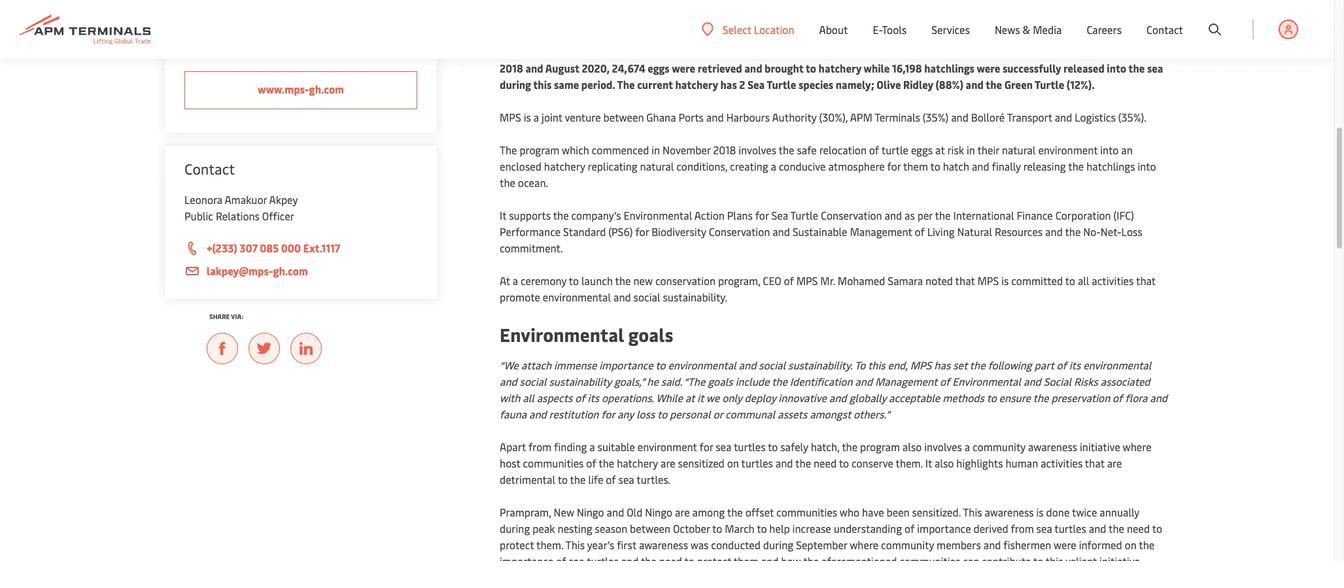 Task type: locate. For each thing, give the bounding box(es) containing it.
hatchery up turtles.
[[617, 456, 658, 470]]

1 vertical spatial turtle
[[882, 143, 909, 157]]

ningo right old
[[645, 505, 673, 520]]

into right the released
[[1107, 61, 1127, 75]]

2 horizontal spatial has
[[935, 358, 951, 372]]

the
[[617, 77, 635, 92], [500, 143, 517, 157]]

turtle inside the program which commenced in november 2018 involves the safe relocation of turtle eggs at risk in their natural environment into an enclosed hatchery replicating natural conditions, creating a conducive atmosphere for them to hatch and finally releasing the hatchlings into the ocean.
[[882, 143, 909, 157]]

bolloré
[[972, 110, 1005, 124]]

of up life
[[587, 456, 597, 470]]

november down the careers at top right
[[1095, 44, 1144, 59]]

0 vertical spatial all
[[1078, 274, 1090, 288]]

sustainability. down program,
[[663, 290, 728, 304]]

1 vertical spatial services
[[569, 44, 609, 59]]

0 horizontal spatial environment
[[638, 440, 697, 454]]

on right informed
[[1125, 538, 1137, 552]]

0 vertical spatial between
[[604, 110, 644, 124]]

aspects
[[537, 391, 573, 405]]

environment inside the program which commenced in november 2018 involves the safe relocation of turtle eggs at risk in their natural environment into an enclosed hatchery replicating natural conditions, creating a conducive atmosphere for them to hatch and finally releasing the hatchlings into the ocean.
[[1039, 143, 1098, 157]]

during inside meridian port services ltd (mps), located in the port of tema, has relaunched its sea turtle conservation initiative. between november 2018 and august 2020, 24,674 eggs were retrieved and brought to hatchery while 16,198 hatchlings were successfully released into the sea during this same period. the current hatchery has 2 sea turtle species namely; olive ridley (88%) and the green turtle (12%).
[[500, 77, 531, 92]]

2 vertical spatial environmental
[[953, 374, 1021, 389]]

0 vertical spatial 2018
[[500, 61, 523, 75]]

were up valiant
[[1054, 538, 1077, 552]]

communities up increase at right bottom
[[777, 505, 838, 520]]

no-
[[1084, 224, 1101, 239]]

november inside meridian port services ltd (mps), located in the port of tema, has relaunched its sea turtle conservation initiative. between november 2018 and august 2020, 24,674 eggs were retrieved and brought to hatchery while 16,198 hatchlings were successfully released into the sea during this same period. the current hatchery has 2 sea turtle species namely; olive ridley (88%) and the green turtle (12%).
[[1095, 44, 1144, 59]]

annually
[[1100, 505, 1140, 520]]

eggs up current
[[648, 61, 670, 75]]

need down the annually
[[1127, 522, 1150, 536]]

for right the atmosphere
[[888, 159, 901, 173]]

activities inside at a ceremony to launch the new conservation program, ceo of mps mr. mohamed samara noted that mps is committed to all activities that promote environmental and social sustainability.
[[1092, 274, 1134, 288]]

resources
[[995, 224, 1043, 239]]

1 vertical spatial eggs
[[911, 143, 933, 157]]

hatchery down which
[[544, 159, 585, 173]]

gh.com inside www.mps-gh.com link
[[309, 82, 344, 96]]

mps right end,
[[911, 358, 932, 372]]

for inside "we attach immense importance to environmental and social sustainability. to this end, mps has set the following part of its environmental and social sustainability goals," he said. "the goals include the identification and management of environmental and social risks associated with all aspects of its operations. while at it we only deploy innovative and globally acceptable methods to ensure the preservation of flora and fauna and restitution for any loss to personal or communal assets amongst others."
[[601, 407, 615, 421]]

0 horizontal spatial activities
[[1041, 456, 1083, 470]]

1 vertical spatial this
[[566, 538, 585, 552]]

1 horizontal spatial environment
[[1039, 143, 1098, 157]]

terminals
[[875, 110, 921, 124]]

0 horizontal spatial eggs
[[648, 61, 670, 75]]

2 vertical spatial this
[[1046, 554, 1064, 561]]

1 vertical spatial during
[[500, 522, 530, 536]]

e-tools
[[873, 22, 907, 37]]

1 horizontal spatial the
[[617, 77, 635, 92]]

done
[[1047, 505, 1070, 520]]

0 vertical spatial services
[[932, 22, 970, 37]]

1 vertical spatial awareness
[[985, 505, 1034, 520]]

that down loss
[[1137, 274, 1156, 288]]

in up retrieved
[[702, 44, 711, 59]]

into inside meridian port services ltd (mps), located in the port of tema, has relaunched its sea turtle conservation initiative. between november 2018 and august 2020, 24,674 eggs were retrieved and brought to hatchery while 16,198 hatchlings were successfully released into the sea during this same period. the current hatchery has 2 sea turtle species namely; olive ridley (88%) and the green turtle (12%).
[[1107, 61, 1127, 75]]

0 horizontal spatial need
[[659, 554, 682, 561]]

of right life
[[606, 472, 616, 487]]

2020,
[[582, 61, 610, 75]]

of left the tema,
[[756, 44, 766, 59]]

this
[[533, 77, 552, 92], [868, 358, 886, 372], [1046, 554, 1064, 561]]

conservation inside at a ceremony to launch the new conservation program, ceo of mps mr. mohamed samara noted that mps is committed to all activities that promote environmental and social sustainability.
[[656, 274, 716, 288]]

communal
[[726, 407, 775, 421]]

management inside the it supports the company's environmental action plans for sea turtle conservation and as per the international finance corporation (ifc) performance standard (ps6) for biodiversity conservation and sustainable management of living natural resources and the no-net-loss commitment.
[[850, 224, 913, 239]]

hatchlings
[[925, 61, 975, 75], [1087, 159, 1136, 173]]

social down "new" at the left of page
[[634, 290, 661, 304]]

mps left mr.
[[797, 274, 818, 288]]

is inside prampram, new ningo and old ningo are among the offset communities who have been sensitized. this awareness is done twice annually during peak nesting season between october to march to help increase understanding of importance derived from sea turtles and the need to protect them. this year's first awareness was conducted during september where community members and fishermen were informed on the importance of sea turtles and the need to protect them and how the aforementioned communities can contribute to this valiant initiative.
[[1037, 505, 1044, 520]]

1 vertical spatial activities
[[1041, 456, 1083, 470]]

amongst
[[810, 407, 851, 421]]

during down the prampram,
[[500, 522, 530, 536]]

involves up creating
[[739, 143, 777, 157]]

1 vertical spatial between
[[630, 522, 671, 536]]

environment up releasing
[[1039, 143, 1098, 157]]

enclosed
[[500, 159, 542, 173]]

lakpey@mps-gh.com
[[207, 264, 308, 278]]

this up the derived
[[963, 505, 983, 520]]

this left same
[[533, 77, 552, 92]]

turtle down terminals
[[882, 143, 909, 157]]

of up the atmosphere
[[869, 143, 880, 157]]

of down been
[[905, 522, 915, 536]]

protect down peak
[[500, 538, 534, 552]]

0 vertical spatial during
[[500, 77, 531, 92]]

1 vertical spatial hatchlings
[[1087, 159, 1136, 173]]

following
[[988, 358, 1032, 372]]

1 vertical spatial contact
[[185, 159, 235, 179]]

of inside the it supports the company's environmental action plans for sea turtle conservation and as per the international finance corporation (ifc) performance standard (ps6) for biodiversity conservation and sustainable management of living natural resources and the no-net-loss commitment.
[[915, 224, 925, 239]]

is
[[524, 110, 531, 124], [1002, 274, 1009, 288], [1037, 505, 1044, 520]]

0 vertical spatial activities
[[1092, 274, 1134, 288]]

initiative. inside prampram, new ningo and old ningo are among the offset communities who have been sensitized. this awareness is done twice annually during peak nesting season between october to march to help increase understanding of importance derived from sea turtles and the need to protect them. this year's first awareness was conducted during september where community members and fishermen were informed on the importance of sea turtles and the need to protect them and how the aforementioned communities can contribute to this valiant initiative.
[[1100, 554, 1143, 561]]

environmental
[[543, 290, 611, 304], [668, 358, 737, 372], [1084, 358, 1152, 372]]

1 horizontal spatial hatchlings
[[1087, 159, 1136, 173]]

need down october
[[659, 554, 682, 561]]

awareness up human
[[1029, 440, 1078, 454]]

0 horizontal spatial protect
[[500, 538, 534, 552]]

officer
[[262, 209, 294, 223]]

communities down finding on the left
[[523, 456, 584, 470]]

port down select at right top
[[732, 44, 753, 59]]

relations
[[216, 209, 260, 223]]

importance
[[600, 358, 653, 372], [918, 522, 971, 536], [500, 554, 554, 561]]

at inside "we attach immense importance to environmental and social sustainability. to this end, mps has set the following part of its environmental and social sustainability goals," he said. "the goals include the identification and management of environmental and social risks associated with all aspects of its operations. while at it we only deploy innovative and globally acceptable methods to ensure the preservation of flora and fauna and restitution for any loss to personal or communal assets amongst others."
[[686, 391, 695, 405]]

to
[[855, 358, 866, 372]]

risk
[[948, 143, 965, 157]]

performance
[[500, 224, 561, 239]]

goals up he
[[629, 322, 674, 347]]

1 horizontal spatial community
[[973, 440, 1026, 454]]

1 vertical spatial on
[[1125, 538, 1137, 552]]

program inside the apart from finding a suitable environment for sea turtles to safely hatch, the program also involves a community awareness initiative where host communities of the hatchery are sensitized on turtles and the need to conserve them. it also highlights human activities that are detrimental to the life of sea turtles.
[[860, 440, 900, 454]]

were
[[672, 61, 696, 75], [977, 61, 1001, 75], [1054, 538, 1077, 552]]

0 horizontal spatial program
[[520, 143, 560, 157]]

0 vertical spatial into
[[1107, 61, 1127, 75]]

eggs inside meridian port services ltd (mps), located in the port of tema, has relaunched its sea turtle conservation initiative. between november 2018 and august 2020, 24,674 eggs were retrieved and brought to hatchery while 16,198 hatchlings were successfully released into the sea during this same period. the current hatchery has 2 sea turtle species namely; olive ridley (88%) and the green turtle (12%).
[[648, 61, 670, 75]]

0 horizontal spatial social
[[520, 374, 547, 389]]

environmental up biodiversity
[[624, 208, 692, 222]]

mr.
[[821, 274, 836, 288]]

1 vertical spatial at
[[686, 391, 695, 405]]

importance down peak
[[500, 554, 554, 561]]

24,674
[[612, 61, 646, 75]]

at left it
[[686, 391, 695, 405]]

goals,"
[[614, 374, 645, 389]]

1 vertical spatial this
[[868, 358, 886, 372]]

them. right conserve
[[896, 456, 923, 470]]

+(233)
[[207, 241, 237, 255]]

are inside prampram, new ningo and old ningo are among the offset communities who have been sensitized. this awareness is done twice annually during peak nesting season between october to march to help increase understanding of importance derived from sea turtles and the need to protect them. this year's first awareness was conducted during september where community members and fishermen were informed on the importance of sea turtles and the need to protect them and how the aforementioned communities can contribute to this valiant initiative.
[[675, 505, 690, 520]]

1 horizontal spatial has
[[799, 44, 815, 59]]

this inside "we attach immense importance to environmental and social sustainability. to this end, mps has set the following part of its environmental and social sustainability goals," he said. "the goals include the identification and management of environmental and social risks associated with all aspects of its operations. while at it we only deploy innovative and globally acceptable methods to ensure the preservation of flora and fauna and restitution for any loss to personal or communal assets amongst others."
[[868, 358, 886, 372]]

are
[[661, 456, 676, 470], [1108, 456, 1122, 470], [675, 505, 690, 520]]

were down news
[[977, 61, 1001, 75]]

1 vertical spatial november
[[663, 143, 711, 157]]

importance inside "we attach immense importance to environmental and social sustainability. to this end, mps has set the following part of its environmental and social sustainability goals," he said. "the goals include the identification and management of environmental and social risks associated with all aspects of its operations. while at it we only deploy innovative and globally acceptable methods to ensure the preservation of flora and fauna and restitution for any loss to personal or communal assets amongst others."
[[600, 358, 653, 372]]

risks
[[1074, 374, 1099, 389]]

in
[[702, 44, 711, 59], [652, 143, 660, 157], [967, 143, 976, 157]]

initiative. up successfully
[[1003, 44, 1049, 59]]

for right (ps6)
[[636, 224, 649, 239]]

hatchlings inside the program which commenced in november 2018 involves the safe relocation of turtle eggs at risk in their natural environment into an enclosed hatchery replicating natural conditions, creating a conducive atmosphere for them to hatch and finally releasing the hatchlings into the ocean.
[[1087, 159, 1136, 173]]

a right creating
[[771, 159, 777, 173]]

season
[[595, 522, 628, 536]]

environmental inside at a ceremony to launch the new conservation program, ceo of mps mr. mohamed samara noted that mps is committed to all activities that promote environmental and social sustainability.
[[543, 290, 611, 304]]

1 vertical spatial conservation
[[656, 274, 716, 288]]

0 vertical spatial this
[[963, 505, 983, 520]]

them inside prampram, new ningo and old ningo are among the offset communities who have been sensitized. this awareness is done twice annually during peak nesting season between october to march to help increase understanding of importance derived from sea turtles and the need to protect them. this year's first awareness was conducted during september where community members and fishermen were informed on the importance of sea turtles and the need to protect them and how the aforementioned communities can contribute to this valiant initiative.
[[734, 554, 759, 561]]

november up conditions,
[[663, 143, 711, 157]]

twice
[[1072, 505, 1098, 520]]

program up conserve
[[860, 440, 900, 454]]

set
[[953, 358, 968, 372]]

the
[[713, 44, 730, 59], [1129, 61, 1145, 75], [986, 77, 1002, 92], [779, 143, 795, 157], [1069, 159, 1084, 173], [500, 175, 516, 190], [553, 208, 569, 222], [935, 208, 951, 222], [1065, 224, 1081, 239], [615, 274, 631, 288], [970, 358, 986, 372], [772, 374, 788, 389], [1034, 391, 1049, 405], [842, 440, 858, 454], [599, 456, 615, 470], [796, 456, 811, 470], [570, 472, 586, 487], [727, 505, 743, 520], [1109, 522, 1125, 536], [1139, 538, 1155, 552], [641, 554, 657, 561], [804, 554, 819, 561]]

fauna
[[500, 407, 527, 421]]

environmental up "the
[[668, 358, 737, 372]]

and left as
[[885, 208, 902, 222]]

1 horizontal spatial initiative.
[[1100, 554, 1143, 561]]

he
[[647, 374, 659, 389]]

1 horizontal spatial is
[[1002, 274, 1009, 288]]

activities right human
[[1041, 456, 1083, 470]]

turtle down brought
[[767, 77, 797, 92]]

its down sustainability at the bottom of page
[[588, 391, 599, 405]]

for inside the apart from finding a suitable environment for sea turtles to safely hatch, the program also involves a community awareness initiative where host communities of the hatchery are sensitized on turtles and the need to conserve them. it also highlights human activities that are detrimental to the life of sea turtles.
[[700, 440, 713, 454]]

1 horizontal spatial that
[[1085, 456, 1105, 470]]

is left joint
[[524, 110, 531, 124]]

1 vertical spatial program
[[860, 440, 900, 454]]

1 horizontal spatial sea
[[772, 208, 788, 222]]

0 vertical spatial gh.com
[[309, 82, 344, 96]]

0 horizontal spatial from
[[529, 440, 552, 454]]

0 horizontal spatial its
[[588, 391, 599, 405]]

0 vertical spatial sea
[[748, 77, 765, 92]]

which
[[562, 143, 589, 157]]

gh.com inside lakpey@mps-gh.com link
[[273, 264, 308, 278]]

from inside the apart from finding a suitable environment for sea turtles to safely hatch, the program also involves a community awareness initiative where host communities of the hatchery are sensitized on turtles and the need to conserve them. it also highlights human activities that are detrimental to the life of sea turtles.
[[529, 440, 552, 454]]

atmosphere
[[829, 159, 885, 173]]

where up aforementioned
[[850, 538, 879, 552]]

sustainability. inside "we attach immense importance to environmental and social sustainability. to this end, mps has set the following part of its environmental and social sustainability goals," he said. "the goals include the identification and management of environmental and social risks associated with all aspects of its operations. while at it we only deploy innovative and globally acceptable methods to ensure the preservation of flora and fauna and restitution for any loss to personal or communal assets amongst others."
[[788, 358, 853, 372]]

ningo
[[577, 505, 604, 520], [645, 505, 673, 520]]

0 vertical spatial need
[[814, 456, 837, 470]]

communities down members
[[900, 554, 961, 561]]

sea left turtles.
[[619, 472, 634, 487]]

0 vertical spatial social
[[634, 290, 661, 304]]

during
[[500, 77, 531, 92], [500, 522, 530, 536], [763, 538, 794, 552]]

sea down "nesting"
[[569, 554, 585, 561]]

its
[[874, 44, 886, 59], [1070, 358, 1081, 372], [588, 391, 599, 405]]

1 horizontal spatial social
[[634, 290, 661, 304]]

them. down peak
[[537, 538, 564, 552]]

share via:
[[209, 312, 243, 321]]

1 horizontal spatial eggs
[[911, 143, 933, 157]]

between
[[1051, 44, 1093, 59]]

of inside meridian port services ltd (mps), located in the port of tema, has relaunched its sea turtle conservation initiative. between november 2018 and august 2020, 24,674 eggs were retrieved and brought to hatchery while 16,198 hatchlings were successfully released into the sea during this same period. the current hatchery has 2 sea turtle species namely; olive ridley (88%) and the green turtle (12%).
[[756, 44, 766, 59]]

protect
[[500, 538, 534, 552], [697, 554, 732, 561]]

safe
[[797, 143, 817, 157]]

also down 'acceptable'
[[903, 440, 922, 454]]

about button
[[820, 0, 848, 59]]

www.mps-gh.com
[[258, 82, 344, 96]]

0 horizontal spatial goals
[[629, 322, 674, 347]]

activities inside the apart from finding a suitable environment for sea turtles to safely hatch, the program also involves a community awareness initiative where host communities of the hatchery are sensitized on turtles and the need to conserve them. it also highlights human activities that are detrimental to the life of sea turtles.
[[1041, 456, 1083, 470]]

1 horizontal spatial 2018
[[713, 143, 736, 157]]

0 horizontal spatial sustainability.
[[663, 290, 728, 304]]

apart from finding a suitable environment for sea turtles to safely hatch, the program also involves a community awareness initiative where host communities of the hatchery are sensitized on turtles and the need to conserve them. it also highlights human activities that are detrimental to the life of sea turtles.
[[500, 440, 1152, 487]]

0 horizontal spatial the
[[500, 143, 517, 157]]

eggs inside the program which commenced in november 2018 involves the safe relocation of turtle eggs at risk in their natural environment into an enclosed hatchery replicating natural conditions, creating a conducive atmosphere for them to hatch and finally releasing the hatchlings into the ocean.
[[911, 143, 933, 157]]

ningo up "nesting"
[[577, 505, 604, 520]]

0 horizontal spatial port
[[545, 44, 567, 59]]

has left the 2
[[721, 77, 737, 92]]

where right initiative
[[1123, 440, 1152, 454]]

program,
[[718, 274, 761, 288]]

november
[[1095, 44, 1144, 59], [663, 143, 711, 157]]

management down as
[[850, 224, 913, 239]]

all right committed
[[1078, 274, 1090, 288]]

and inside the program which commenced in november 2018 involves the safe relocation of turtle eggs at risk in their natural environment into an enclosed hatchery replicating natural conditions, creating a conducive atmosphere for them to hatch and finally releasing the hatchlings into the ocean.
[[972, 159, 990, 173]]

commitment.
[[500, 241, 563, 255]]

0 vertical spatial environmental
[[624, 208, 692, 222]]

a up highlights
[[965, 440, 970, 454]]

1 horizontal spatial port
[[732, 44, 753, 59]]

and up "environmental goals"
[[614, 290, 631, 304]]

for inside the program which commenced in november 2018 involves the safe relocation of turtle eggs at risk in their natural environment into an enclosed hatchery replicating natural conditions, creating a conducive atmosphere for them to hatch and finally releasing the hatchlings into the ocean.
[[888, 159, 901, 173]]

initiative. inside meridian port services ltd (mps), located in the port of tema, has relaunched its sea turtle conservation initiative. between november 2018 and august 2020, 24,674 eggs were retrieved and brought to hatchery while 16,198 hatchlings were successfully released into the sea during this same period. the current hatchery has 2 sea turtle species namely; olive ridley (88%) and the green turtle (12%).
[[1003, 44, 1049, 59]]

1 horizontal spatial all
[[1078, 274, 1090, 288]]

turtle inside the it supports the company's environmental action plans for sea turtle conservation and as per the international finance corporation (ifc) performance standard (ps6) for biodiversity conservation and sustainable management of living natural resources and the no-net-loss commitment.
[[791, 208, 819, 222]]

0 horizontal spatial ningo
[[577, 505, 604, 520]]

0 vertical spatial them.
[[896, 456, 923, 470]]

0 horizontal spatial this
[[533, 77, 552, 92]]

services up (88%)
[[932, 22, 970, 37]]

0 horizontal spatial contact
[[185, 159, 235, 179]]

activities
[[1092, 274, 1134, 288], [1041, 456, 1083, 470]]

1 horizontal spatial in
[[702, 44, 711, 59]]

0 vertical spatial at
[[936, 143, 945, 157]]

initiative
[[1080, 440, 1121, 454]]

mohamed
[[838, 274, 886, 288]]

1 port from the left
[[545, 44, 567, 59]]

0 horizontal spatial conservation
[[656, 274, 716, 288]]

species
[[799, 77, 834, 92]]

activities down net-
[[1092, 274, 1134, 288]]

0 vertical spatial environment
[[1039, 143, 1098, 157]]

them inside the program which commenced in november 2018 involves the safe relocation of turtle eggs at risk in their natural environment into an enclosed hatchery replicating natural conditions, creating a conducive atmosphere for them to hatch and finally releasing the hatchlings into the ocean.
[[904, 159, 928, 173]]

news & media button
[[995, 0, 1062, 59]]

in right risk on the top of the page
[[967, 143, 976, 157]]

only
[[722, 391, 742, 405]]

during down the meridian
[[500, 77, 531, 92]]

standard
[[563, 224, 606, 239]]

1 horizontal spatial conservation
[[938, 44, 1000, 59]]

finance
[[1017, 208, 1053, 222]]

0 horizontal spatial community
[[881, 538, 935, 552]]

relocation
[[820, 143, 867, 157]]

noted
[[926, 274, 953, 288]]

1 horizontal spatial need
[[814, 456, 837, 470]]

with
[[500, 391, 520, 405]]

select location button
[[702, 22, 795, 36]]

net-
[[1101, 224, 1122, 239]]

2018 inside the program which commenced in november 2018 involves the safe relocation of turtle eggs at risk in their natural environment into an enclosed hatchery replicating natural conditions, creating a conducive atmosphere for them to hatch and finally releasing the hatchlings into the ocean.
[[713, 143, 736, 157]]

sea inside meridian port services ltd (mps), located in the port of tema, has relaunched its sea turtle conservation initiative. between november 2018 and august 2020, 24,674 eggs were retrieved and brought to hatchery while 16,198 hatchlings were successfully released into the sea during this same period. the current hatchery has 2 sea turtle species namely; olive ridley (88%) and the green turtle (12%).
[[748, 77, 765, 92]]

is inside at a ceremony to launch the new conservation program, ceo of mps mr. mohamed samara noted that mps is committed to all activities that promote environmental and social sustainability.
[[1002, 274, 1009, 288]]

0 horizontal spatial it
[[500, 208, 507, 222]]

methods
[[943, 391, 985, 405]]

is left done
[[1037, 505, 1044, 520]]

environmental inside the it supports the company's environmental action plans for sea turtle conservation and as per the international finance corporation (ifc) performance standard (ps6) for biodiversity conservation and sustainable management of living natural resources and the no-net-loss commitment.
[[624, 208, 692, 222]]

1 vertical spatial importance
[[918, 522, 971, 536]]

peak
[[533, 522, 555, 536]]

1 horizontal spatial communities
[[777, 505, 838, 520]]

during down help at right bottom
[[763, 538, 794, 552]]

contact up the leonora
[[185, 159, 235, 179]]

2 vertical spatial social
[[520, 374, 547, 389]]

0 vertical spatial on
[[727, 456, 739, 470]]

need down hatch,
[[814, 456, 837, 470]]

social up include
[[759, 358, 786, 372]]

for
[[888, 159, 901, 173], [756, 208, 769, 222], [636, 224, 649, 239], [601, 407, 615, 421], [700, 440, 713, 454]]

for left any
[[601, 407, 615, 421]]

supports
[[509, 208, 551, 222]]

2 horizontal spatial need
[[1127, 522, 1150, 536]]

this left valiant
[[1046, 554, 1064, 561]]

social
[[634, 290, 661, 304], [759, 358, 786, 372], [520, 374, 547, 389]]

news & media
[[995, 22, 1062, 37]]

this down "nesting"
[[566, 538, 585, 552]]

0 vertical spatial hatchlings
[[925, 61, 975, 75]]

1 horizontal spatial on
[[1125, 538, 1137, 552]]

0 horizontal spatial gh.com
[[273, 264, 308, 278]]

community down been
[[881, 538, 935, 552]]

also left highlights
[[935, 456, 954, 470]]

conservation inside meridian port services ltd (mps), located in the port of tema, has relaunched its sea turtle conservation initiative. between november 2018 and august 2020, 24,674 eggs were retrieved and brought to hatchery while 16,198 hatchlings were successfully released into the sea during this same period. the current hatchery has 2 sea turtle species namely; olive ridley (88%) and the green turtle (12%).
[[938, 44, 1000, 59]]

gh.com for lakpey@mps-
[[273, 264, 308, 278]]

turtle inside meridian port services ltd (mps), located in the port of tema, has relaunched its sea turtle conservation initiative. between november 2018 and august 2020, 24,674 eggs were retrieved and brought to hatchery while 16,198 hatchlings were successfully released into the sea during this same period. the current hatchery has 2 sea turtle species namely; olive ridley (88%) and the green turtle (12%).
[[907, 44, 935, 59]]

members
[[937, 538, 981, 552]]

(88%)
[[936, 77, 964, 92]]

1 horizontal spatial this
[[868, 358, 886, 372]]

of inside the program which commenced in november 2018 involves the safe relocation of turtle eggs at risk in their natural environment into an enclosed hatchery replicating natural conditions, creating a conducive atmosphere for them to hatch and finally releasing the hatchlings into the ocean.
[[869, 143, 880, 157]]

of down sustainability at the bottom of page
[[575, 391, 585, 405]]

careers
[[1087, 22, 1122, 37]]

port up august
[[545, 44, 567, 59]]

involves inside the apart from finding a suitable environment for sea turtles to safely hatch, the program also involves a community awareness initiative where host communities of the hatchery are sensitized on turtles and the need to conserve them. it also highlights human activities that are detrimental to the life of sea turtles.
[[925, 440, 962, 454]]

need inside the apart from finding a suitable environment for sea turtles to safely hatch, the program also involves a community awareness initiative where host communities of the hatchery are sensitized on turtles and the need to conserve them. it also highlights human activities that are detrimental to the life of sea turtles.
[[814, 456, 837, 470]]

are up turtles.
[[661, 456, 676, 470]]

hatchery inside the program which commenced in november 2018 involves the safe relocation of turtle eggs at risk in their natural environment into an enclosed hatchery replicating natural conditions, creating a conducive atmosphere for them to hatch and finally releasing the hatchlings into the ocean.
[[544, 159, 585, 173]]

(mps),
[[629, 44, 661, 59]]

0 horizontal spatial where
[[850, 538, 879, 552]]

a inside the program which commenced in november 2018 involves the safe relocation of turtle eggs at risk in their natural environment into an enclosed hatchery replicating natural conditions, creating a conducive atmosphere for them to hatch and finally releasing the hatchlings into the ocean.
[[771, 159, 777, 173]]

a inside at a ceremony to launch the new conservation program, ceo of mps mr. mohamed samara noted that mps is committed to all activities that promote environmental and social sustainability.
[[513, 274, 518, 288]]

conserve
[[852, 456, 894, 470]]

contact right the careers at top right
[[1147, 22, 1184, 37]]

any
[[618, 407, 634, 421]]

natural up finally
[[1002, 143, 1036, 157]]

them. inside prampram, new ningo and old ningo are among the offset communities who have been sensitized. this awareness is done twice annually during peak nesting season between october to march to help increase understanding of importance derived from sea turtles and the need to protect them. this year's first awareness was conducted during september where community members and fishermen were informed on the importance of sea turtles and the need to protect them and how the aforementioned communities can contribute to this valiant initiative.
[[537, 538, 564, 552]]

0 vertical spatial the
[[617, 77, 635, 92]]

harbours
[[727, 110, 770, 124]]

1 horizontal spatial november
[[1095, 44, 1144, 59]]

1 vertical spatial gh.com
[[273, 264, 308, 278]]

0 vertical spatial communities
[[523, 456, 584, 470]]

1 vertical spatial involves
[[925, 440, 962, 454]]

all inside at a ceremony to launch the new conservation program, ceo of mps mr. mohamed samara noted that mps is committed to all activities that promote environmental and social sustainability.
[[1078, 274, 1090, 288]]

0 horizontal spatial communities
[[523, 456, 584, 470]]

highlights
[[957, 456, 1003, 470]]

2 vertical spatial importance
[[500, 554, 554, 561]]

management up 'acceptable'
[[875, 374, 938, 389]]

from up fishermen
[[1011, 522, 1034, 536]]

turtles down communal
[[734, 440, 766, 454]]



Task type: describe. For each thing, give the bounding box(es) containing it.
sea down done
[[1037, 522, 1053, 536]]

0 horizontal spatial has
[[721, 77, 737, 92]]

2 ningo from the left
[[645, 505, 673, 520]]

authority
[[772, 110, 817, 124]]

samara
[[888, 274, 923, 288]]

sensitized.
[[912, 505, 961, 520]]

this inside meridian port services ltd (mps), located in the port of tema, has relaunched its sea turtle conservation initiative. between november 2018 and august 2020, 24,674 eggs were retrieved and brought to hatchery while 16,198 hatchlings were successfully released into the sea during this same period. the current hatchery has 2 sea turtle species namely; olive ridley (88%) and the green turtle (12%).
[[533, 77, 552, 92]]

of up methods
[[940, 374, 950, 389]]

0 horizontal spatial were
[[672, 61, 696, 75]]

and down first
[[621, 554, 639, 561]]

and inside at a ceremony to launch the new conservation program, ceo of mps mr. mohamed samara noted that mps is committed to all activities that promote environmental and social sustainability.
[[614, 290, 631, 304]]

preservation
[[1052, 391, 1111, 405]]

olive
[[877, 77, 901, 92]]

them. inside the apart from finding a suitable environment for sea turtles to safely hatch, the program also involves a community awareness initiative where host communities of the hatchery are sensitized on turtles and the need to conserve them. it also highlights human activities that are detrimental to the life of sea turtles.
[[896, 456, 923, 470]]

conducted
[[711, 538, 761, 552]]

its inside meridian port services ltd (mps), located in the port of tema, has relaunched its sea turtle conservation initiative. between november 2018 and august 2020, 24,674 eggs were retrieved and brought to hatchery while 16,198 hatchlings were successfully released into the sea during this same period. the current hatchery has 2 sea turtle species namely; olive ridley (88%) and the green turtle (12%).
[[874, 44, 886, 59]]

0 vertical spatial also
[[903, 440, 922, 454]]

was
[[691, 538, 709, 552]]

fishermen
[[1004, 538, 1052, 552]]

1 ningo from the left
[[577, 505, 604, 520]]

relaunched
[[818, 44, 871, 59]]

and up season
[[607, 505, 624, 520]]

all inside "we attach immense importance to environmental and social sustainability. to this end, mps has set the following part of its environmental and social sustainability goals," he said. "the goals include the identification and management of environmental and social risks associated with all aspects of its operations. while at it we only deploy innovative and globally acceptable methods to ensure the preservation of flora and fauna and restitution for any loss to personal or communal assets amongst others."
[[523, 391, 534, 405]]

0 vertical spatial natural
[[1002, 143, 1036, 157]]

sustainability. inside at a ceremony to launch the new conservation program, ceo of mps mr. mohamed samara noted that mps is committed to all activities that promote environmental and social sustainability.
[[663, 290, 728, 304]]

0 horizontal spatial is
[[524, 110, 531, 124]]

safely
[[781, 440, 809, 454]]

and right the (35%)
[[952, 110, 969, 124]]

at inside the program which commenced in november 2018 involves the safe relocation of turtle eggs at risk in their natural environment into an enclosed hatchery replicating natural conditions, creating a conducive atmosphere for them to hatch and finally releasing the hatchlings into the ocean.
[[936, 143, 945, 157]]

or
[[713, 407, 723, 421]]

ext.1117
[[303, 241, 341, 255]]

and right ports
[[707, 110, 724, 124]]

conducive
[[779, 159, 826, 173]]

environmental goals
[[500, 322, 674, 347]]

1 vertical spatial communities
[[777, 505, 838, 520]]

goals inside "we attach immense importance to environmental and social sustainability. to this end, mps has set the following part of its environmental and social sustainability goals," he said. "the goals include the identification and management of environmental and social risks associated with all aspects of its operations. while at it we only deploy innovative and globally acceptable methods to ensure the preservation of flora and fauna and restitution for any loss to personal or communal assets amongst others."
[[708, 374, 733, 389]]

operations.
[[602, 391, 654, 405]]

2 port from the left
[[732, 44, 753, 59]]

turtles down 'year's'
[[587, 554, 619, 561]]

amakuor
[[225, 192, 267, 207]]

mps inside "we attach immense importance to environmental and social sustainability. to this end, mps has set the following part of its environmental and social sustainability goals," he said. "the goals include the identification and management of environmental and social risks associated with all aspects of its operations. while at it we only deploy innovative and globally acceptable methods to ensure the preservation of flora and fauna and restitution for any loss to personal or communal assets amongst others."
[[911, 358, 932, 372]]

we
[[707, 391, 720, 405]]

the inside the program which commenced in november 2018 involves the safe relocation of turtle eggs at risk in their natural environment into an enclosed hatchery replicating natural conditions, creating a conducive atmosphere for them to hatch and finally releasing the hatchlings into the ocean.
[[500, 143, 517, 157]]

hatch
[[943, 159, 970, 173]]

turtle down successfully
[[1035, 77, 1065, 92]]

0 vertical spatial has
[[799, 44, 815, 59]]

and up informed
[[1089, 522, 1107, 536]]

0 vertical spatial conservation
[[821, 208, 882, 222]]

loss
[[1122, 224, 1143, 239]]

sea down contact dropdown button
[[1148, 61, 1164, 75]]

services button
[[932, 0, 970, 59]]

have
[[862, 505, 884, 520]]

1 horizontal spatial were
[[977, 61, 1001, 75]]

leonora amakuor akpey public relations officer
[[185, 192, 298, 223]]

of inside at a ceremony to launch the new conservation program, ceo of mps mr. mohamed samara noted that mps is committed to all activities that promote environmental and social sustainability.
[[784, 274, 794, 288]]

program inside the program which commenced in november 2018 involves the safe relocation of turtle eggs at risk in their natural environment into an enclosed hatchery replicating natural conditions, creating a conducive atmosphere for them to hatch and finally releasing the hatchlings into the ocean.
[[520, 143, 560, 157]]

where inside prampram, new ningo and old ningo are among the offset communities who have been sensitized. this awareness is done twice annually during peak nesting season between october to march to help increase understanding of importance derived from sea turtles and the need to protect them. this year's first awareness was conducted during september where community members and fishermen were informed on the importance of sea turtles and the need to protect them and how the aforementioned communities can contribute to this valiant initiative.
[[850, 538, 879, 552]]

2 horizontal spatial in
[[967, 143, 976, 157]]

sea up 16,198 on the top of page
[[888, 44, 904, 59]]

and down the "we
[[500, 374, 517, 389]]

hatchery down retrieved
[[676, 77, 718, 92]]

via:
[[231, 312, 243, 321]]

and down the derived
[[984, 538, 1001, 552]]

namely;
[[836, 77, 875, 92]]

the inside meridian port services ltd (mps), located in the port of tema, has relaunched its sea turtle conservation initiative. between november 2018 and august 2020, 24,674 eggs were retrieved and brought to hatchery while 16,198 hatchlings were successfully released into the sea during this same period. the current hatchery has 2 sea turtle species namely; olive ridley (88%) and the green turtle (12%).
[[617, 77, 635, 92]]

2 horizontal spatial communities
[[900, 554, 961, 561]]

old
[[627, 505, 643, 520]]

sustainability
[[549, 374, 612, 389]]

venture
[[565, 110, 601, 124]]

+(233)  307 085 000  ext.1117
[[207, 241, 341, 255]]

mps right noted
[[978, 274, 999, 288]]

public
[[185, 209, 213, 223]]

said.
[[661, 374, 682, 389]]

acceptable
[[889, 391, 940, 405]]

select
[[723, 22, 752, 36]]

social
[[1044, 374, 1072, 389]]

on inside the apart from finding a suitable environment for sea turtles to safely hatch, the program also involves a community awareness initiative where host communities of the hatchery are sensitized on turtles and the need to conserve them. it also highlights human activities that are detrimental to the life of sea turtles.
[[727, 456, 739, 470]]

and up the 2
[[745, 61, 763, 75]]

2 horizontal spatial that
[[1137, 274, 1156, 288]]

logistics
[[1075, 110, 1116, 124]]

community inside the apart from finding a suitable environment for sea turtles to safely hatch, the program also involves a community awareness initiative where host communities of the hatchery are sensitized on turtles and the need to conserve them. it also highlights human activities that are detrimental to the life of sea turtles.
[[973, 440, 1026, 454]]

1 vertical spatial need
[[1127, 522, 1150, 536]]

and left how
[[761, 554, 779, 561]]

mps left joint
[[500, 110, 521, 124]]

gh.com for www.mps-
[[309, 82, 344, 96]]

green
[[1005, 77, 1033, 92]]

2 vertical spatial into
[[1138, 159, 1157, 173]]

are down initiative
[[1108, 456, 1122, 470]]

and up include
[[739, 358, 757, 372]]

from inside prampram, new ningo and old ningo are among the offset communities who have been sensitized. this awareness is done twice annually during peak nesting season between october to march to help increase understanding of importance derived from sea turtles and the need to protect them. this year's first awareness was conducted during september where community members and fishermen were informed on the importance of sea turtles and the need to protect them and how the aforementioned communities can contribute to this valiant initiative.
[[1011, 522, 1034, 536]]

and right (88%)
[[966, 77, 984, 92]]

assets
[[778, 407, 808, 421]]

news
[[995, 22, 1021, 37]]

and down the meridian
[[526, 61, 544, 75]]

social inside at a ceremony to launch the new conservation program, ceo of mps mr. mohamed samara noted that mps is committed to all activities that promote environmental and social sustainability.
[[634, 290, 661, 304]]

1 vertical spatial conservation
[[709, 224, 770, 239]]

september
[[796, 538, 848, 552]]

2 horizontal spatial environmental
[[1084, 358, 1152, 372]]

a right finding on the left
[[590, 440, 595, 454]]

of down "nesting"
[[556, 554, 566, 561]]

to inside meridian port services ltd (mps), located in the port of tema, has relaunched its sea turtle conservation initiative. between november 2018 and august 2020, 24,674 eggs were retrieved and brought to hatchery while 16,198 hatchlings were successfully released into the sea during this same period. the current hatchery has 2 sea turtle species namely; olive ridley (88%) and the green turtle (12%).
[[806, 61, 817, 75]]

that inside the apart from finding a suitable environment for sea turtles to safely hatch, the program also involves a community awareness initiative where host communities of the hatchery are sensitized on turtles and the need to conserve them. it also highlights human activities that are detrimental to the life of sea turtles.
[[1085, 456, 1105, 470]]

november inside the program which commenced in november 2018 involves the safe relocation of turtle eggs at risk in their natural environment into an enclosed hatchery replicating natural conditions, creating a conducive atmosphere for them to hatch and finally releasing the hatchlings into the ocean.
[[663, 143, 711, 157]]

of down associated
[[1113, 391, 1123, 405]]

hatch,
[[811, 440, 840, 454]]

at a ceremony to launch the new conservation program, ceo of mps mr. mohamed samara noted that mps is committed to all activities that promote environmental and social sustainability.
[[500, 274, 1156, 304]]

launch
[[582, 274, 613, 288]]

hatchery down 'relaunched'
[[819, 61, 862, 75]]

flora
[[1126, 391, 1148, 405]]

and left sustainable at top right
[[773, 224, 790, 239]]

1 vertical spatial also
[[935, 456, 954, 470]]

awareness inside the apart from finding a suitable environment for sea turtles to safely hatch, the program also involves a community awareness initiative where host communities of the hatchery are sensitized on turtles and the need to conserve them. it also highlights human activities that are detrimental to the life of sea turtles.
[[1029, 440, 1078, 454]]

host
[[500, 456, 521, 470]]

management inside "we attach immense importance to environmental and social sustainability. to this end, mps has set the following part of its environmental and social sustainability goals," he said. "the goals include the identification and management of environmental and social risks associated with all aspects of its operations. while at it we only deploy innovative and globally acceptable methods to ensure the preservation of flora and fauna and restitution for any loss to personal or communal assets amongst others."
[[875, 374, 938, 389]]

1 vertical spatial into
[[1101, 143, 1119, 157]]

it supports the company's environmental action plans for sea turtle conservation and as per the international finance corporation (ifc) performance standard (ps6) for biodiversity conservation and sustainable management of living natural resources and the no-net-loss commitment.
[[500, 208, 1143, 255]]

2018 inside meridian port services ltd (mps), located in the port of tema, has relaunched its sea turtle conservation initiative. between november 2018 and august 2020, 24,674 eggs were retrieved and brought to hatchery while 16,198 hatchlings were successfully released into the sea during this same period. the current hatchery has 2 sea turtle species namely; olive ridley (88%) and the green turtle (12%).
[[500, 61, 523, 75]]

and down finance
[[1046, 224, 1063, 239]]

select location
[[723, 22, 795, 36]]

first
[[617, 538, 637, 552]]

sensitized
[[678, 456, 725, 470]]

suitable
[[598, 440, 635, 454]]

2 vertical spatial during
[[763, 538, 794, 552]]

tema,
[[768, 44, 796, 59]]

2 vertical spatial need
[[659, 554, 682, 561]]

this inside prampram, new ningo and old ningo are among the offset communities who have been sensitized. this awareness is done twice annually during peak nesting season between october to march to help increase understanding of importance derived from sea turtles and the need to protect them. this year's first awareness was conducted during september where community members and fishermen were informed on the importance of sea turtles and the need to protect them and how the aforementioned communities can contribute to this valiant initiative.
[[1046, 554, 1064, 561]]

deploy
[[745, 391, 776, 405]]

among
[[693, 505, 725, 520]]

location
[[754, 22, 795, 36]]

living
[[928, 224, 955, 239]]

and down aspects
[[529, 407, 547, 421]]

and left logistics
[[1055, 110, 1073, 124]]

hatchery inside the apart from finding a suitable environment for sea turtles to safely hatch, the program also involves a community awareness initiative where host communities of the hatchery are sensitized on turtles and the need to conserve them. it also highlights human activities that are detrimental to the life of sea turtles.
[[617, 456, 658, 470]]

of up social
[[1057, 358, 1067, 372]]

turtles up the offset
[[742, 456, 773, 470]]

associated
[[1101, 374, 1151, 389]]

for right plans
[[756, 208, 769, 222]]

and inside the apart from finding a suitable environment for sea turtles to safely hatch, the program also involves a community awareness initiative where host communities of the hatchery are sensitized on turtles and the need to conserve them. it also highlights human activities that are detrimental to the life of sea turtles.
[[776, 456, 793, 470]]

1 vertical spatial environmental
[[500, 322, 625, 347]]

1 horizontal spatial protect
[[697, 554, 732, 561]]

environmental inside "we attach immense importance to environmental and social sustainability. to this end, mps has set the following part of its environmental and social sustainability goals," he said. "the goals include the identification and management of environmental and social risks associated with all aspects of its operations. while at it we only deploy innovative and globally acceptable methods to ensure the preservation of flora and fauna and restitution for any loss to personal or communal assets amongst others."
[[953, 374, 1021, 389]]

in inside meridian port services ltd (mps), located in the port of tema, has relaunched its sea turtle conservation initiative. between november 2018 and august 2020, 24,674 eggs were retrieved and brought to hatchery while 16,198 hatchlings were successfully released into the sea during this same period. the current hatchery has 2 sea turtle species namely; olive ridley (88%) and the green turtle (12%).
[[702, 44, 711, 59]]

it inside the it supports the company's environmental action plans for sea turtle conservation and as per the international finance corporation (ifc) performance standard (ps6) for biodiversity conservation and sustainable management of living natural resources and the no-net-loss commitment.
[[500, 208, 507, 222]]

has inside "we attach immense importance to environmental and social sustainability. to this end, mps has set the following part of its environmental and social sustainability goals," he said. "the goals include the identification and management of environmental and social risks associated with all aspects of its operations. while at it we only deploy innovative and globally acceptable methods to ensure the preservation of flora and fauna and restitution for any loss to personal or communal assets amongst others."
[[935, 358, 951, 372]]

1 vertical spatial social
[[759, 358, 786, 372]]

ghana
[[647, 110, 676, 124]]

between inside prampram, new ningo and old ningo are among the offset communities who have been sensitized. this awareness is done twice annually during peak nesting season between october to march to help increase understanding of importance derived from sea turtles and the need to protect them. this year's first awareness was conducted during september where community members and fishermen were informed on the importance of sea turtles and the need to protect them and how the aforementioned communities can contribute to this valiant initiative.
[[630, 522, 671, 536]]

a left joint
[[534, 110, 539, 124]]

1 horizontal spatial environmental
[[668, 358, 737, 372]]

2 vertical spatial its
[[588, 391, 599, 405]]

0 vertical spatial contact
[[1147, 22, 1184, 37]]

period.
[[582, 77, 615, 92]]

increase
[[793, 522, 831, 536]]

and down part
[[1024, 374, 1042, 389]]

brought
[[765, 61, 804, 75]]

where inside the apart from finding a suitable environment for sea turtles to safely hatch, the program also involves a community awareness initiative where host communities of the hatchery are sensitized on turtles and the need to conserve them. it also highlights human activities that are detrimental to the life of sea turtles.
[[1123, 440, 1152, 454]]

per
[[918, 208, 933, 222]]

0 horizontal spatial natural
[[640, 159, 674, 173]]

involves inside the program which commenced in november 2018 involves the safe relocation of turtle eggs at risk in their natural environment into an enclosed hatchery replicating natural conditions, creating a conducive atmosphere for them to hatch and finally releasing the hatchlings into the ocean.
[[739, 143, 777, 157]]

0 vertical spatial goals
[[629, 322, 674, 347]]

company's
[[572, 208, 621, 222]]

part
[[1035, 358, 1054, 372]]

identification
[[790, 374, 853, 389]]

while
[[656, 391, 683, 405]]

new
[[634, 274, 653, 288]]

"we attach immense importance to environmental and social sustainability. to this end, mps has set the following part of its environmental and social sustainability goals," he said. "the goals include the identification and management of environmental and social risks associated with all aspects of its operations. while at it we only deploy innovative and globally acceptable methods to ensure the preservation of flora and fauna and restitution for any loss to personal or communal assets amongst others."
[[500, 358, 1168, 421]]

0 horizontal spatial importance
[[500, 554, 554, 561]]

year's
[[587, 538, 615, 552]]

community inside prampram, new ningo and old ningo are among the offset communities who have been sensitized. this awareness is done twice annually during peak nesting season between october to march to help increase understanding of importance derived from sea turtles and the need to protect them. this year's first awareness was conducted during september where community members and fishermen were informed on the importance of sea turtles and the need to protect them and how the aforementioned communities can contribute to this valiant initiative.
[[881, 538, 935, 552]]

plans
[[727, 208, 753, 222]]

were inside prampram, new ningo and old ningo are among the offset communities who have been sensitized. this awareness is done twice annually during peak nesting season between october to march to help increase understanding of importance derived from sea turtles and the need to protect them. this year's first awareness was conducted during september where community members and fishermen were informed on the importance of sea turtles and the need to protect them and how the aforementioned communities can contribute to this valiant initiative.
[[1054, 538, 1077, 552]]

life
[[589, 472, 604, 487]]

ocean.
[[518, 175, 548, 190]]

0 horizontal spatial in
[[652, 143, 660, 157]]

on inside prampram, new ningo and old ningo are among the offset communities who have been sensitized. this awareness is done twice annually during peak nesting season between october to march to help increase understanding of importance derived from sea turtles and the need to protect them. this year's first awareness was conducted during september where community members and fishermen were informed on the importance of sea turtles and the need to protect them and how the aforementioned communities can contribute to this valiant initiative.
[[1125, 538, 1137, 552]]

can
[[963, 554, 980, 561]]

it inside the apart from finding a suitable environment for sea turtles to safely hatch, the program also involves a community awareness initiative where host communities of the hatchery are sensitized on turtles and the need to conserve them. it also highlights human activities that are detrimental to the life of sea turtles.
[[926, 456, 932, 470]]

ceremony
[[521, 274, 567, 288]]

environment inside the apart from finding a suitable environment for sea turtles to safely hatch, the program also involves a community awareness initiative where host communities of the hatchery are sensitized on turtles and the need to conserve them. it also highlights human activities that are detrimental to the life of sea turtles.
[[638, 440, 697, 454]]

0 horizontal spatial that
[[956, 274, 975, 288]]

communities inside the apart from finding a suitable environment for sea turtles to safely hatch, the program also involves a community awareness initiative where host communities of the hatchery are sensitized on turtles and the need to conserve them. it also highlights human activities that are detrimental to the life of sea turtles.
[[523, 456, 584, 470]]

to inside the program which commenced in november 2018 involves the safe relocation of turtle eggs at risk in their natural environment into an enclosed hatchery replicating natural conditions, creating a conducive atmosphere for them to hatch and finally releasing the hatchlings into the ocean.
[[931, 159, 941, 173]]

2 vertical spatial awareness
[[639, 538, 688, 552]]

detrimental
[[500, 472, 556, 487]]

www.mps-
[[258, 82, 309, 96]]

hatchlings inside meridian port services ltd (mps), located in the port of tema, has relaunched its sea turtle conservation initiative. between november 2018 and august 2020, 24,674 eggs were retrieved and brought to hatchery while 16,198 hatchlings were successfully released into the sea during this same period. the current hatchery has 2 sea turtle species namely; olive ridley (88%) and the green turtle (12%).
[[925, 61, 975, 75]]

turtles down done
[[1055, 522, 1087, 536]]

1 vertical spatial its
[[1070, 358, 1081, 372]]

the inside at a ceremony to launch the new conservation program, ceo of mps mr. mohamed samara noted that mps is committed to all activities that promote environmental and social sustainability.
[[615, 274, 631, 288]]

2 horizontal spatial importance
[[918, 522, 971, 536]]

1 horizontal spatial services
[[932, 22, 970, 37]]

conditions,
[[677, 159, 728, 173]]

ceo
[[763, 274, 782, 288]]

(35%).
[[1119, 110, 1147, 124]]

others."
[[854, 407, 890, 421]]

and up amongst
[[830, 391, 847, 405]]

sustainable
[[793, 224, 848, 239]]

and right flora
[[1151, 391, 1168, 405]]

globally
[[850, 391, 887, 405]]

how
[[781, 554, 801, 561]]

(12%).
[[1067, 77, 1095, 92]]

sea inside the it supports the company's environmental action plans for sea turtle conservation and as per the international finance corporation (ifc) performance standard (ps6) for biodiversity conservation and sustainable management of living natural resources and the no-net-loss commitment.
[[772, 208, 788, 222]]

services inside meridian port services ltd (mps), located in the port of tema, has relaunched its sea turtle conservation initiative. between november 2018 and august 2020, 24,674 eggs were retrieved and brought to hatchery while 16,198 hatchlings were successfully released into the sea during this same period. the current hatchery has 2 sea turtle species namely; olive ridley (88%) and the green turtle (12%).
[[569, 44, 609, 59]]

sea up sensitized
[[716, 440, 732, 454]]

the program which commenced in november 2018 involves the safe relocation of turtle eggs at risk in their natural environment into an enclosed hatchery replicating natural conditions, creating a conducive atmosphere for them to hatch and finally releasing the hatchlings into the ocean.
[[500, 143, 1157, 190]]

and down to
[[855, 374, 873, 389]]



Task type: vqa. For each thing, say whether or not it's contained in the screenshot.
Relations
yes



